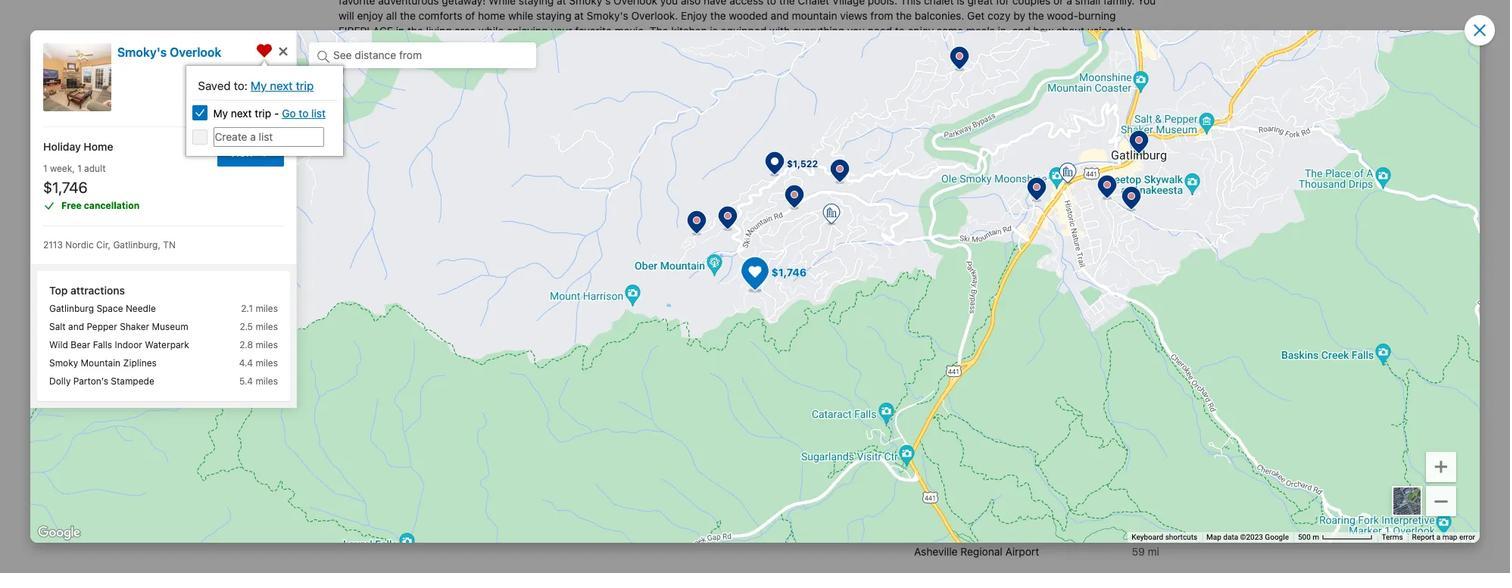 Task type: vqa. For each thing, say whether or not it's contained in the screenshot.
snorkeling
no



Task type: describe. For each thing, give the bounding box(es) containing it.
2 vertical spatial &
[[420, 506, 427, 519]]

asheville
[[914, 545, 958, 558]]

miles for 5.4 miles
[[256, 376, 278, 387]]

8 for titanic museum attraction
[[851, 415, 857, 428]]

ober restaurant
[[689, 245, 769, 258]]

gospel
[[386, 436, 420, 449]]

lift for red lift
[[936, 245, 952, 258]]

fields
[[433, 479, 462, 492]]

0 vertical spatial trip
[[296, 79, 314, 92]]

mountain for smoky
[[81, 357, 121, 369]]

mi for titanic museum attraction
[[860, 415, 872, 428]]

mountains
[[404, 245, 455, 258]]

0 vertical spatial &
[[722, 211, 730, 224]]

waterpark
[[145, 339, 189, 351]]

see availability button
[[1079, 142, 1172, 169]]

salt
[[49, 321, 66, 332]]

cancellation
[[84, 200, 140, 211]]

county
[[1012, 503, 1047, 516]]

ripley's aquarium of the smokies
[[339, 382, 502, 395]]

mi for gatlinburg space needle
[[572, 300, 584, 313]]

center
[[397, 479, 430, 492]]

dolly parton statue
[[626, 442, 721, 455]]

ski lifts
[[935, 211, 979, 224]]

m
[[1313, 533, 1319, 542]]

restaurant for ober
[[626, 245, 679, 258]]

2.3 mi for guinness world records adventure
[[554, 354, 584, 367]]

black
[[914, 300, 941, 313]]

my next trip element
[[192, 105, 333, 121]]

gardens
[[430, 506, 471, 519]]

restaurant for las
[[626, 273, 679, 285]]

mountain for parrot
[[371, 506, 417, 519]]

attractions for wax
[[672, 353, 737, 367]]

report
[[1412, 533, 1435, 542]]

gatlinburg space needle for 2.1 mi
[[339, 300, 460, 313]]

grill
[[793, 273, 813, 285]]

community center fields
[[339, 479, 462, 492]]

59
[[1132, 545, 1145, 558]]

mi for greeneville-greene county municipal airport
[[1148, 510, 1160, 523]]

mi for hollywood wax museum
[[860, 388, 872, 401]]

0 ft
[[567, 245, 584, 258]]

wild bear falls indoor waterpark
[[49, 339, 189, 351]]

southern gospel music hall of fame and museum
[[339, 436, 537, 464]]

closest
[[935, 441, 980, 454]]

holiday
[[43, 140, 81, 153]]

2.8
[[239, 339, 253, 351]]

wild
[[49, 339, 68, 351]]

500 m
[[1298, 533, 1321, 542]]

mi for parrot mountain & gardens
[[572, 506, 584, 519]]

2.3 for guinness world records adventure
[[554, 354, 569, 367]]

tyson
[[958, 476, 987, 488]]

1 vertical spatial &
[[783, 273, 791, 285]]

train
[[914, 388, 938, 401]]

2.8 miles
[[239, 339, 278, 351]]

guinness
[[339, 354, 384, 367]]

ski mountain pizza
[[689, 300, 781, 313]]

availability
[[1110, 148, 1163, 161]]

53 mi
[[1132, 510, 1160, 523]]

spoken
[[399, 80, 443, 94]]

community
[[339, 479, 394, 492]]

park
[[501, 245, 523, 258]]

adult
[[84, 163, 106, 174]]

greeneville-
[[914, 503, 974, 516]]

miles for 2.8 miles
[[256, 339, 278, 351]]

space for 2.1 miles
[[96, 303, 123, 314]]

earthquake the ride
[[339, 327, 440, 340]]

my next trip - go to list
[[213, 107, 326, 120]]

gatlinburg space needle for 2.1 miles
[[49, 303, 156, 314]]

1,700
[[1123, 300, 1149, 313]]

ft for 1,500 ft
[[1152, 245, 1160, 258]]

smoky's overlook link
[[117, 45, 221, 59]]

8 for hollywood wax museum
[[851, 388, 857, 401]]

mi for southern gospel music hall of fame and museum
[[572, 444, 584, 457]]

2.1 for 2.1 miles
[[241, 303, 253, 314]]

4.4 miles
[[239, 357, 278, 369]]

museum inside view property on map dialog
[[152, 321, 188, 332]]

59 mi
[[1132, 545, 1160, 558]]

top attractions for wax
[[648, 353, 737, 367]]

go to list link
[[282, 107, 326, 120]]

view property on map dialog
[[0, 0, 1510, 573]]

1,700 ft
[[1123, 300, 1160, 313]]

free cancellation
[[61, 200, 140, 211]]

4.4
[[239, 357, 253, 369]]

parrot
[[339, 506, 368, 519]]

0
[[567, 245, 574, 258]]

8 mi for parrot mountain & gardens
[[563, 506, 584, 519]]

8 mi for titanic museum attraction
[[851, 415, 872, 428]]

2.3 for earthquake the ride
[[554, 327, 569, 340]]

1,500 ft
[[1122, 245, 1160, 258]]

saved to: my next trip
[[198, 79, 314, 92]]

-
[[274, 107, 279, 120]]

ski for ski lifts
[[935, 211, 954, 224]]

to
[[299, 107, 309, 120]]

mi for asheville regional airport
[[1148, 545, 1160, 558]]

7
[[564, 444, 569, 457]]

airport for mcghee tyson airport
[[990, 476, 1024, 488]]

2.1 mi
[[556, 300, 584, 313]]

scenic
[[914, 273, 947, 285]]

saved
[[198, 79, 231, 92]]

pizza
[[755, 300, 781, 313]]

ft for 1,350 ft
[[864, 245, 872, 258]]

2.1 for 2.1 mi
[[556, 300, 569, 313]]

info
[[382, 143, 414, 164]]

map region containing +
[[0, 0, 1510, 573]]

mi for ripley's aquarium of the smokies
[[572, 382, 584, 395]]

see availability
[[1088, 148, 1163, 161]]

see
[[1088, 148, 1107, 161]]

asheville regional airport
[[914, 545, 1039, 558]]

1 horizontal spatial smoky
[[368, 245, 402, 258]]

star
[[339, 273, 359, 285]]

2.4
[[554, 382, 569, 395]]

1 mi for ski mountain pizza
[[852, 300, 872, 313]]

dollywood
[[948, 388, 999, 401]]

list
[[311, 107, 326, 120]]

keyboard shortcuts
[[1132, 533, 1197, 542]]

0 vertical spatial of
[[429, 382, 439, 395]]

ft for 1,700 ft
[[1152, 300, 1160, 313]]

cantina
[[743, 273, 780, 285]]

greeneville-greene county municipal airport
[[914, 503, 1097, 531]]

museum inside the southern gospel music hall of fame and museum
[[339, 451, 380, 464]]

$1,522
[[787, 158, 818, 169]]

music
[[423, 436, 452, 449]]

top attractions for space
[[49, 284, 125, 297]]

ft for 1,600 ft
[[1152, 273, 1160, 285]]

space for 2.1 mi
[[392, 300, 423, 313]]

2113 nordic cir, gatlinburg, tn
[[43, 239, 176, 251]]

Type the name of your list and press enter to add text field
[[213, 127, 324, 147]]

the
[[442, 382, 458, 395]]



Task type: locate. For each thing, give the bounding box(es) containing it.
google image
[[34, 523, 84, 543]]

parrot mountain & gardens
[[339, 506, 471, 519]]

1 vertical spatial 2.3 mi
[[554, 354, 584, 367]]

language spoken
[[339, 80, 443, 94]]

2 2.3 mi from the top
[[554, 354, 584, 367]]

view
[[229, 146, 254, 159]]

0 vertical spatial airport
[[990, 476, 1024, 488]]

8 for parrot mountain & gardens
[[563, 506, 569, 519]]

great
[[339, 245, 366, 258]]

500
[[1298, 533, 1311, 542]]

1 vertical spatial trip
[[255, 107, 271, 120]]

mi for cooter's place
[[572, 409, 584, 422]]

0 vertical spatial 2.3 mi
[[554, 327, 584, 340]]

2 vertical spatial 8 mi
[[563, 506, 584, 519]]

1 vertical spatial of
[[477, 436, 487, 449]]

smoky
[[368, 245, 402, 258], [49, 357, 78, 369]]

hollywood
[[626, 388, 678, 401]]

the
[[397, 327, 415, 340]]

1 vertical spatial dolly
[[626, 442, 651, 455]]

needle
[[426, 300, 460, 313], [126, 303, 156, 314]]

0 vertical spatial attractions
[[70, 284, 125, 297]]

attractions inside view property on map dialog
[[70, 284, 125, 297]]

1 horizontal spatial mountain
[[371, 506, 417, 519]]

data
[[1223, 533, 1238, 542]]

0 horizontal spatial mountain
[[81, 357, 121, 369]]

needle up shaker
[[126, 303, 156, 314]]

2 mi
[[563, 273, 584, 285]]

2 vertical spatial 8
[[563, 506, 569, 519]]

of inside the southern gospel music hall of fame and museum
[[477, 436, 487, 449]]

airport for asheville regional airport
[[1005, 545, 1039, 558]]

miles down 4.4 miles
[[256, 376, 278, 387]]

greene
[[974, 503, 1009, 516]]

lift for scenic lift
[[950, 273, 966, 285]]

1 vertical spatial my
[[213, 107, 228, 120]]

0 horizontal spatial 2.1
[[241, 303, 253, 314]]

ripley's
[[339, 382, 377, 395]]

mountain inside view property on map dialog
[[81, 357, 121, 369]]

1 horizontal spatial trip
[[296, 79, 314, 92]]

0 horizontal spatial trip
[[255, 107, 271, 120]]

0 horizontal spatial top
[[49, 284, 68, 297]]

and inside the southern gospel music hall of fame and museum
[[519, 436, 537, 449]]

ski left lifts
[[935, 211, 954, 224]]

my down saved
[[213, 107, 228, 120]]

ositas
[[709, 273, 740, 285]]

0 horizontal spatial of
[[429, 382, 439, 395]]

of left the
[[429, 382, 439, 395]]

top attractions up pepper
[[49, 284, 125, 297]]

southern
[[339, 436, 383, 449]]

airport down greeneville-
[[914, 518, 948, 531]]

top inside view property on map dialog
[[49, 284, 68, 297]]

ski for ski mountain pizza
[[689, 300, 704, 313]]

1 2.3 mi from the top
[[554, 327, 584, 340]]

museum right cars
[[387, 273, 429, 285]]

& left grill
[[783, 273, 791, 285]]

gatlinburg for 2.1 mi
[[339, 300, 390, 313]]

gatlinburg up earthquake
[[339, 300, 390, 313]]

attractions up wax
[[672, 353, 737, 367]]

2.1 down the "2"
[[556, 300, 569, 313]]

map region
[[0, 0, 1510, 573], [0, 0, 1510, 573]]

1,350 ft
[[835, 245, 872, 258]]

next
[[270, 79, 293, 92], [231, 107, 252, 120]]

1 vertical spatial airport
[[914, 518, 948, 531]]

ober
[[689, 245, 714, 258]]

trip up 'go to list' link at the top
[[296, 79, 314, 92]]

2.3 mi up 2.4 mi on the bottom left of the page
[[554, 354, 584, 367]]

ft right 1,600
[[1152, 273, 1160, 285]]

lift right red
[[936, 245, 952, 258]]

0 vertical spatial smoky
[[368, 245, 402, 258]]

1 miles from the top
[[256, 303, 278, 314]]

guinness world records adventure
[[339, 354, 511, 367]]

top up hollywood
[[648, 353, 669, 367]]

and up bear
[[68, 321, 84, 332]]

2.1 inside view property on map dialog
[[241, 303, 253, 314]]

cooter's
[[339, 409, 380, 422]]

0 vertical spatial and
[[68, 321, 84, 332]]

1 horizontal spatial $1,746
[[772, 266, 807, 279]]

what's nearby
[[360, 211, 445, 224]]

ft right the 1,500
[[1152, 245, 1160, 258]]

next down to:
[[231, 107, 252, 120]]

1 vertical spatial top
[[648, 353, 669, 367]]

0 vertical spatial $1,746
[[43, 179, 88, 196]]

$1,746 inside "1 week, 1 adult $1,746"
[[43, 179, 88, 196]]

1 horizontal spatial and
[[519, 436, 537, 449]]

2.5
[[240, 321, 253, 332]]

$1,746 down week,
[[43, 179, 88, 196]]

regional
[[961, 545, 1003, 558]]

2 vertical spatial airport
[[1005, 545, 1039, 558]]

gatlinburg up the salt
[[49, 303, 94, 314]]

miles up 2.5 miles
[[256, 303, 278, 314]]

area
[[339, 143, 378, 164]]

airport down 'greeneville-greene county municipal airport'
[[1005, 545, 1039, 558]]

1 horizontal spatial ski
[[935, 211, 954, 224]]

museum down southern
[[339, 451, 380, 464]]

municipal
[[1050, 503, 1097, 516]]

attractions up pepper
[[70, 284, 125, 297]]

this property is saved to 1 of your lists image
[[257, 43, 272, 58]]

cooter's place
[[339, 409, 410, 422]]

& left 'gardens'
[[420, 506, 427, 519]]

1 mi
[[852, 273, 872, 285], [852, 300, 872, 313]]

hall
[[455, 436, 474, 449]]

0 vertical spatial my
[[251, 79, 267, 92]]

1 horizontal spatial gatlinburg
[[339, 300, 390, 313]]

lift right the scenic
[[950, 273, 966, 285]]

8 mi for hollywood wax museum
[[851, 388, 872, 401]]

dolly for dolly parton statue
[[626, 442, 651, 455]]

error
[[1459, 533, 1475, 542]]

next up -
[[270, 79, 293, 92]]

ft
[[576, 245, 584, 258], [864, 245, 872, 258], [1152, 245, 1160, 258], [1152, 273, 1160, 285], [1152, 300, 1160, 313]]

space up the
[[392, 300, 423, 313]]

mi for earthquake the ride
[[572, 327, 584, 340]]

overlook
[[170, 45, 221, 59]]

tn
[[163, 239, 176, 251]]

1 vertical spatial 2.3
[[554, 354, 569, 367]]

1 horizontal spatial 2.1
[[556, 300, 569, 313]]

my right to:
[[251, 79, 267, 92]]

trip
[[296, 79, 314, 92], [255, 107, 271, 120]]

mountain down ositas
[[707, 300, 752, 313]]

0 horizontal spatial &
[[420, 506, 427, 519]]

miles down 2.8 miles
[[256, 357, 278, 369]]

2 2.3 from the top
[[554, 354, 569, 367]]

space up pepper
[[96, 303, 123, 314]]

0 vertical spatial next
[[270, 79, 293, 92]]

great smoky mountains national park
[[339, 245, 523, 258]]

airport inside 'greeneville-greene county municipal airport'
[[914, 518, 948, 531]]

1 horizontal spatial needle
[[426, 300, 460, 313]]

0 horizontal spatial and
[[68, 321, 84, 332]]

dollywood express
[[948, 388, 1041, 401]]

2.3 up 2.4
[[554, 354, 569, 367]]

space
[[392, 300, 423, 313], [96, 303, 123, 314]]

needle for 2.1 mi
[[426, 300, 460, 313]]

1 vertical spatial smoky
[[49, 357, 78, 369]]

1 vertical spatial next
[[231, 107, 252, 120]]

2.9
[[554, 409, 569, 422]]

dolly for dolly parton's stampede
[[49, 376, 71, 387]]

2.1 miles
[[241, 303, 278, 314]]

mountain down community center fields
[[371, 506, 417, 519]]

2.9 mi
[[554, 409, 584, 422]]

8
[[851, 388, 857, 401], [851, 415, 857, 428], [563, 506, 569, 519]]

11 mi
[[848, 442, 872, 455]]

0 horizontal spatial my
[[213, 107, 228, 120]]

0 horizontal spatial ski
[[689, 300, 704, 313]]

parton
[[654, 442, 686, 455]]

$1,746 up pizza
[[772, 266, 807, 279]]

1 horizontal spatial of
[[477, 436, 487, 449]]

dolly down titanic
[[626, 442, 651, 455]]

1
[[43, 163, 47, 174], [77, 163, 82, 174], [852, 273, 857, 285], [852, 300, 857, 313]]

1 vertical spatial 1 mi
[[852, 300, 872, 313]]

mountain up 'dolly parton's stampede'
[[81, 357, 121, 369]]

1 horizontal spatial top
[[648, 353, 669, 367]]

group
[[192, 105, 337, 147]]

1 1 mi from the top
[[852, 273, 872, 285]]

report a map error link
[[1412, 533, 1475, 542]]

0 horizontal spatial gatlinburg space needle
[[49, 303, 156, 314]]

0 horizontal spatial dolly
[[49, 376, 71, 387]]

salt and pepper shaker museum
[[49, 321, 188, 332]]

dolly inside view property on map dialog
[[49, 376, 71, 387]]

smoky's overlook
[[117, 45, 221, 59]]

close info window image
[[276, 45, 290, 59]]

attraction
[[707, 415, 755, 428]]

1 mi for las ositas cantina & grill
[[852, 273, 872, 285]]

nearby
[[404, 211, 445, 224]]

group containing my next trip
[[192, 105, 337, 147]]

smoky up star cars museum
[[368, 245, 402, 258]]

bear
[[71, 339, 90, 351]]

museum up attraction
[[704, 388, 746, 401]]

gatlinburg inside view property on map dialog
[[49, 303, 94, 314]]

ski
[[935, 211, 954, 224], [689, 300, 704, 313]]

1 horizontal spatial space
[[392, 300, 423, 313]]

airport up the greene
[[990, 476, 1024, 488]]

map
[[1443, 533, 1458, 542]]

0 vertical spatial lift
[[936, 245, 952, 258]]

mi for guinness world records adventure
[[572, 354, 584, 367]]

trip left -
[[255, 107, 271, 120]]

0 horizontal spatial space
[[96, 303, 123, 314]]

1 vertical spatial and
[[519, 436, 537, 449]]

space inside view property on map dialog
[[96, 303, 123, 314]]

gatlinburg space needle up pepper
[[49, 303, 156, 314]]

miles for 2.5 miles
[[256, 321, 278, 332]]

See distance from search field
[[309, 42, 536, 68]]

express
[[1002, 388, 1041, 401]]

keyboard shortcuts button
[[1132, 533, 1197, 543]]

lift right black
[[944, 300, 960, 313]]

and inside view property on map dialog
[[68, 321, 84, 332]]

museum up waterpark
[[152, 321, 188, 332]]

+ link
[[1426, 451, 1456, 482]]

miles for 4.4 miles
[[256, 357, 278, 369]]

1,500
[[1122, 245, 1149, 258]]

1 vertical spatial attractions
[[672, 353, 737, 367]]

1 horizontal spatial &
[[722, 211, 730, 224]]

0 vertical spatial ski
[[935, 211, 954, 224]]

2 miles from the top
[[256, 321, 278, 332]]

1 vertical spatial top attractions
[[648, 353, 737, 367]]

5 miles from the top
[[256, 376, 278, 387]]

2.3 mi for earthquake the ride
[[554, 327, 584, 340]]

needle up ride
[[426, 300, 460, 313]]

1 horizontal spatial attractions
[[672, 353, 737, 367]]

top up the salt
[[49, 284, 68, 297]]

ziplines
[[123, 357, 157, 369]]

1 vertical spatial ski
[[689, 300, 704, 313]]

+ _
[[1434, 451, 1449, 505]]

4 miles from the top
[[256, 357, 278, 369]]

2 vertical spatial mountain
[[371, 506, 417, 519]]

2.3 mi down 2.1 mi at the left bottom
[[554, 327, 584, 340]]

gatlinburg for 2.1 miles
[[49, 303, 94, 314]]

& left the cafes in the top of the page
[[722, 211, 730, 224]]

cars
[[361, 273, 384, 285]]

lift
[[936, 245, 952, 258], [950, 273, 966, 285], [944, 300, 960, 313]]

mi for star cars museum
[[572, 273, 584, 285]]

and
[[68, 321, 84, 332], [519, 436, 537, 449]]

0 vertical spatial mountain
[[707, 300, 752, 313]]

ft for 0 ft
[[576, 245, 584, 258]]

and right fame
[[519, 436, 537, 449]]

top attractions inside view property on map dialog
[[49, 284, 125, 297]]

0 vertical spatial dolly
[[49, 376, 71, 387]]

terms link
[[1382, 533, 1403, 542]]

7 mi
[[564, 444, 584, 457]]

0 vertical spatial top attractions
[[49, 284, 125, 297]]

2 1 mi from the top
[[852, 300, 872, 313]]

smoky inside view property on map dialog
[[49, 357, 78, 369]]

1 vertical spatial lift
[[950, 273, 966, 285]]

0 horizontal spatial attractions
[[70, 284, 125, 297]]

2 horizontal spatial mountain
[[707, 300, 752, 313]]

0 vertical spatial 1 mi
[[852, 273, 872, 285]]

1 horizontal spatial gatlinburg space needle
[[339, 300, 460, 313]]

miles
[[256, 303, 278, 314], [256, 321, 278, 332], [256, 339, 278, 351], [256, 357, 278, 369], [256, 376, 278, 387]]

2 horizontal spatial &
[[783, 273, 791, 285]]

gatlinburg space needle up the
[[339, 300, 460, 313]]

8 mi
[[851, 388, 872, 401], [851, 415, 872, 428], [563, 506, 584, 519]]

map region containing $1,746
[[0, 0, 1510, 573]]

needle inside view property on map dialog
[[126, 303, 156, 314]]

cir,
[[96, 239, 111, 251]]

top attractions up wax
[[648, 353, 737, 367]]

0 horizontal spatial gatlinburg
[[49, 303, 94, 314]]

0 vertical spatial 8 mi
[[851, 388, 872, 401]]

2 vertical spatial lift
[[944, 300, 960, 313]]

3 miles from the top
[[256, 339, 278, 351]]

lift for black lift
[[944, 300, 960, 313]]

0 horizontal spatial $1,746
[[43, 179, 88, 196]]

1 vertical spatial mountain
[[81, 357, 121, 369]]

1 2.3 from the top
[[554, 327, 569, 340]]

1 horizontal spatial top attractions
[[648, 353, 737, 367]]

1 horizontal spatial next
[[270, 79, 293, 92]]

go
[[282, 107, 296, 120]]

mountain for ski
[[707, 300, 752, 313]]

shortcuts
[[1165, 533, 1197, 542]]

top for hollywood
[[648, 353, 669, 367]]

ft right 1,700
[[1152, 300, 1160, 313]]

1 vertical spatial $1,746
[[772, 266, 807, 279]]

miles for 2.1 miles
[[256, 303, 278, 314]]

0 vertical spatial 8
[[851, 388, 857, 401]]

0 horizontal spatial smoky
[[49, 357, 78, 369]]

restaurant for ski
[[626, 300, 679, 313]]

2.5 miles
[[240, 321, 278, 332]]

airports
[[983, 441, 1031, 454]]

2.1 up the 2.5
[[241, 303, 253, 314]]

miles down 2.1 miles
[[256, 321, 278, 332]]

miles down 2.5 miles
[[256, 339, 278, 351]]

of right hall
[[477, 436, 487, 449]]

gatlinburg space needle
[[339, 300, 460, 313], [49, 303, 156, 314]]

2.3 down 2.1 mi at the left bottom
[[554, 327, 569, 340]]

1 week, 1 adult $1,746
[[43, 163, 106, 196]]

keyboard
[[1132, 533, 1163, 542]]

1 vertical spatial 8
[[851, 415, 857, 428]]

1 horizontal spatial dolly
[[626, 442, 651, 455]]

1 horizontal spatial my
[[251, 79, 267, 92]]

ski down las
[[689, 300, 704, 313]]

las
[[689, 273, 706, 285]]

1,600 ft
[[1122, 273, 1160, 285]]

0 vertical spatial top
[[49, 284, 68, 297]]

gatlinburg space needle inside view property on map dialog
[[49, 303, 156, 314]]

a
[[1437, 533, 1441, 542]]

smoky down "wild"
[[49, 357, 78, 369]]

ft right 1,350
[[864, 245, 872, 258]]

museum down "hollywood wax museum"
[[662, 415, 704, 428]]

attractions for space
[[70, 284, 125, 297]]

0 horizontal spatial top attractions
[[49, 284, 125, 297]]

top for gatlinburg
[[49, 284, 68, 297]]

mi for dolly parton statue
[[860, 442, 872, 455]]

0 vertical spatial 2.3
[[554, 327, 569, 340]]

1 vertical spatial 8 mi
[[851, 415, 872, 428]]

to:
[[234, 79, 248, 92]]

0 horizontal spatial needle
[[126, 303, 156, 314]]

dolly left parton's
[[49, 376, 71, 387]]

restaurants & cafes
[[648, 211, 765, 224]]

ft right 0
[[576, 245, 584, 258]]

needle for 2.1 miles
[[126, 303, 156, 314]]

25
[[1132, 476, 1145, 488]]

0 horizontal spatial next
[[231, 107, 252, 120]]



